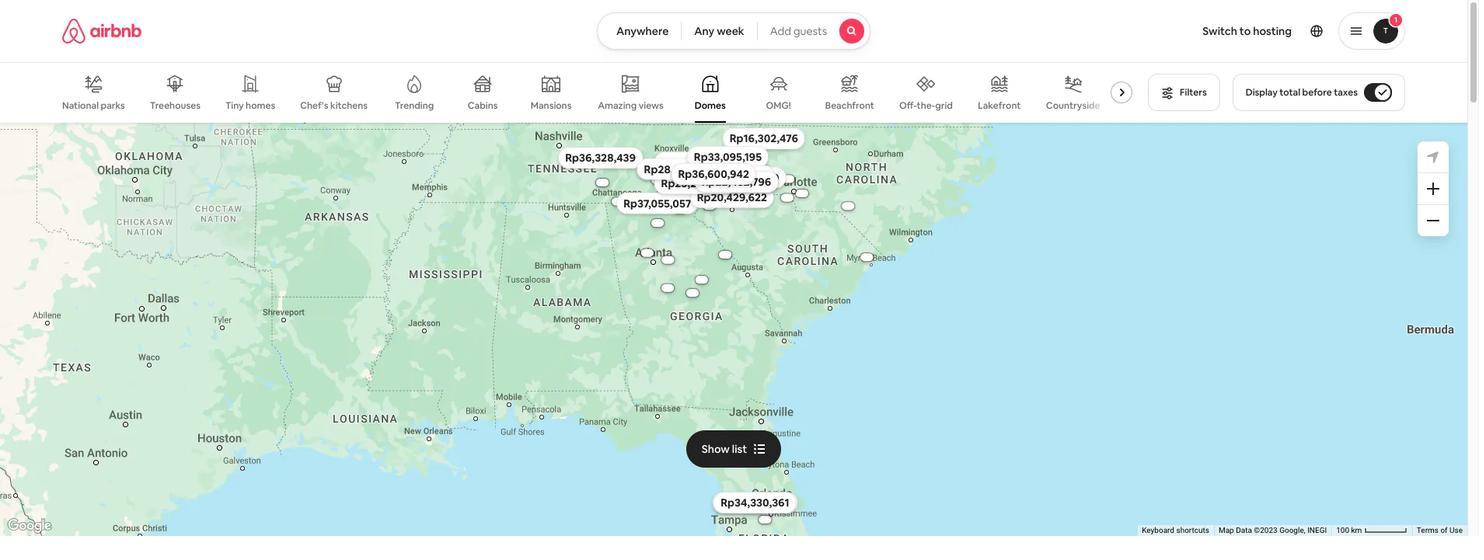 Task type: describe. For each thing, give the bounding box(es) containing it.
rp12,451,646 rp16,302,476
[[667, 132, 798, 171]]

rp33,095,195
[[694, 150, 762, 164]]

rp36,328,439
[[565, 151, 636, 165]]

rp36,328,439 button
[[558, 147, 643, 169]]

rp27,246,449 button
[[710, 251, 741, 259]]

rp10,989,341
[[835, 204, 862, 209]]

rp23,341,023 button
[[652, 284, 683, 292]]

guests
[[793, 24, 827, 38]]

use
[[1450, 526, 1463, 535]]

rp40,506,205 button
[[712, 492, 798, 514]]

beachfront
[[825, 99, 874, 112]]

rp11,443,454 button
[[786, 190, 818, 197]]

anywhere
[[616, 24, 669, 38]]

show list button
[[686, 430, 781, 468]]

rp10,626,111
[[661, 157, 725, 171]]

display
[[1246, 86, 1278, 99]]

rp9,626,992
[[634, 251, 660, 256]]

filters button
[[1148, 74, 1220, 111]]

hosting
[[1253, 24, 1292, 38]]

rp25,207,465 button
[[654, 172, 737, 194]]

rp36,546,504
[[774, 177, 802, 182]]

rp13,823,061 button
[[686, 276, 717, 284]]

show list
[[702, 442, 747, 456]]

filters
[[1180, 86, 1207, 99]]

google image
[[4, 516, 55, 536]]

terms of use link
[[1417, 526, 1463, 535]]

national parks
[[62, 99, 125, 112]]

100 km button
[[1332, 525, 1412, 536]]

rp27,246,449
[[711, 252, 739, 257]]

rp37,055,057 button
[[616, 192, 698, 214]]

100 km
[[1336, 526, 1364, 535]]

rp20,429,622
[[697, 190, 767, 204]]

rp36,600,942 button
[[671, 163, 756, 185]]

rp13,169,028
[[692, 155, 759, 169]]

rp16,347,839
[[712, 171, 779, 185]]

rp33,095,195 button
[[687, 146, 769, 168]]

rp16,347,839 rp20,429,622
[[697, 171, 779, 204]]

views
[[639, 99, 664, 112]]

display total before taxes button
[[1232, 74, 1405, 111]]

map
[[1219, 526, 1234, 535]]

group containing national parks
[[62, 62, 1139, 123]]

1 button
[[1338, 12, 1405, 50]]

rp18,327,767 button
[[642, 219, 673, 227]]

show
[[702, 442, 730, 456]]

rp25,793,214
[[654, 258, 682, 263]]

keyboard
[[1142, 526, 1174, 535]]

data
[[1236, 526, 1252, 535]]

before
[[1302, 86, 1332, 99]]

rp28,626,782 button
[[587, 179, 618, 187]]

terms
[[1417, 526, 1439, 535]]

zoom in image
[[1427, 183, 1439, 195]]

rp11,988,454 button
[[772, 194, 803, 202]]

rp23,341,023
[[654, 286, 681, 291]]

google,
[[1279, 526, 1305, 535]]

100
[[1336, 526, 1349, 535]]

lakefront
[[978, 99, 1021, 112]]

rp27,954,760 button
[[636, 158, 719, 180]]

keyboard shortcuts button
[[1142, 525, 1209, 536]]

to
[[1240, 24, 1251, 38]]

chef's
[[300, 99, 328, 112]]

rp10,626,111 rp40,506,205
[[661, 157, 791, 510]]

rp13,169,028 button
[[685, 151, 766, 173]]

km
[[1351, 526, 1362, 535]]

taxes
[[1334, 86, 1358, 99]]

domes
[[695, 99, 726, 112]]

any week
[[694, 24, 744, 38]]



Task type: locate. For each thing, give the bounding box(es) containing it.
rp26,156,446
[[679, 167, 748, 181]]

keyboard shortcuts
[[1142, 526, 1209, 535]]

rp28,209,116
[[644, 162, 711, 176]]

of
[[1440, 526, 1448, 535]]

google map
showing 120 stays. region
[[0, 123, 1467, 536]]

rp27,246,449 rp18,618,414
[[711, 252, 880, 260]]

week
[[717, 24, 744, 38]]

trending
[[395, 99, 434, 112]]

rp19,236,000
[[702, 175, 771, 189]]

rp27,954,760
[[643, 162, 712, 176]]

rp36,600,942 rp22,432,796
[[678, 167, 771, 189]]

off-
[[899, 99, 917, 112]]

rp36,600,942
[[678, 167, 749, 181]]

rp21,342,948
[[644, 178, 671, 183]]

rp25,207,465
[[661, 176, 730, 190]]

profile element
[[889, 0, 1405, 62]]

homes
[[246, 99, 275, 112]]

rp11,988,454
[[774, 195, 801, 200]]

zoom out image
[[1427, 215, 1439, 227]]

switch to hosting link
[[1193, 15, 1301, 47]]

chef's kitchens
[[300, 99, 368, 112]]

off-the-grid
[[899, 99, 953, 112]]

add
[[770, 24, 791, 38]]

rp18,618,414 button
[[851, 253, 882, 261]]

rp21,342,948 button
[[642, 176, 673, 184]]

none search field containing anywhere
[[597, 12, 871, 50]]

rp25,793,214 button
[[652, 256, 683, 264]]

omg!
[[766, 99, 791, 112]]

rp34,330,361 button
[[714, 492, 796, 514]]

rp18,618,414
[[854, 255, 880, 260]]

total
[[1280, 86, 1300, 99]]

amazing
[[598, 99, 637, 112]]

map data ©2023 google, inegi
[[1219, 526, 1327, 535]]

mansions
[[531, 99, 572, 112]]

rp22,432,796 button
[[695, 171, 778, 193]]

tiny
[[225, 99, 244, 112]]

rp28,209,116 button
[[637, 158, 718, 180]]

countryside
[[1046, 99, 1100, 112]]

1
[[1394, 15, 1398, 25]]

rp11,461,599
[[605, 199, 631, 204]]

©2023
[[1254, 526, 1277, 535]]

national
[[62, 99, 99, 112]]

anywhere button
[[597, 12, 682, 50]]

rp9,626,992 button
[[632, 249, 663, 257]]

list
[[732, 442, 747, 456]]

amazing views
[[598, 99, 664, 112]]

group
[[62, 62, 1139, 123]]

add guests button
[[757, 12, 871, 50]]

rp26,156,446 button
[[672, 163, 755, 185]]

rp34,058,022
[[698, 169, 768, 183]]

rp10,535,223
[[661, 156, 729, 170]]

rp11,443,454
[[788, 191, 816, 196]]

rp12,451,646
[[667, 157, 735, 171]]

rp36,546,504 button
[[772, 175, 804, 183]]

None search field
[[597, 12, 871, 50]]

rp18,327,767
[[644, 221, 671, 226]]

rp28,626,782
[[589, 180, 616, 185]]

rp12,451,646 button
[[660, 153, 742, 175]]

any
[[694, 24, 714, 38]]

add guests
[[770, 24, 827, 38]]

rp16,347,839 button
[[705, 167, 786, 189]]

rp33,095,195 rp28,209,116
[[644, 150, 762, 176]]

rp10,535,223 button
[[654, 152, 736, 173]]

any week button
[[681, 12, 758, 50]]

parks
[[101, 99, 125, 112]]

the-
[[917, 99, 935, 112]]

rp19,236,000 button
[[695, 171, 778, 193]]

display total before taxes
[[1246, 86, 1358, 99]]

rp34,058,022 button
[[691, 166, 775, 187]]

rp40,506,205
[[719, 496, 791, 510]]

rp12,442,571 button
[[750, 516, 781, 524]]

rp13,823,061
[[688, 277, 715, 282]]

rp11,461,599 button
[[602, 198, 633, 206]]

rp34,330,361
[[721, 496, 789, 510]]



Task type: vqa. For each thing, say whether or not it's contained in the screenshot.
"room" in Living room button
no



